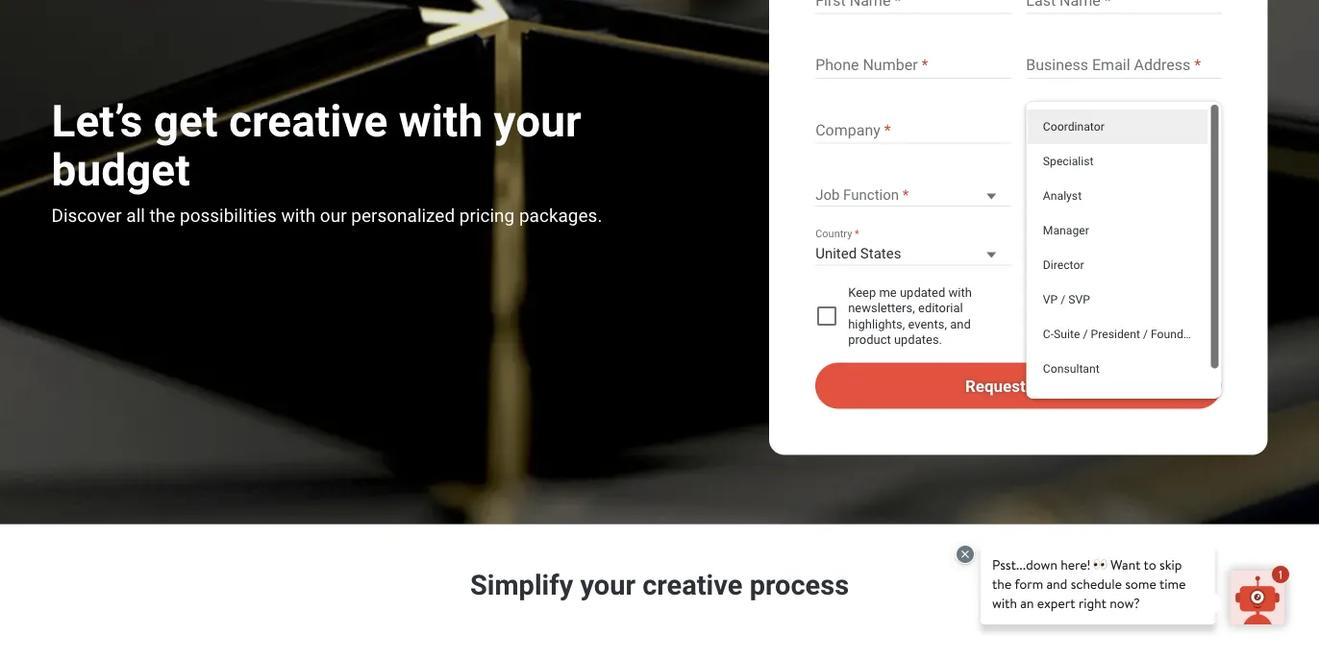 Task type: locate. For each thing, give the bounding box(es) containing it.
editorial
[[918, 301, 963, 316]]

request
[[966, 377, 1026, 396]]

1 horizontal spatial with
[[949, 286, 972, 300]]

budget
[[51, 144, 190, 196]]

0 vertical spatial your
[[494, 96, 582, 147]]

with inside 'let's get creative with your budget'
[[399, 96, 483, 147]]

simplify your creative process
[[470, 569, 849, 602]]

creative inside 'let's get creative with your budget'
[[229, 96, 388, 147]]

your
[[494, 96, 582, 147], [580, 569, 636, 602]]

1 horizontal spatial creative
[[643, 569, 743, 602]]

0 vertical spatial with
[[399, 96, 483, 147]]

request quote
[[966, 377, 1072, 396]]

1 vertical spatial your
[[580, 569, 636, 602]]

country
[[816, 228, 852, 240]]

0 horizontal spatial creative
[[229, 96, 388, 147]]

*
[[855, 228, 860, 240]]

with
[[399, 96, 483, 147], [949, 286, 972, 300]]

creative
[[229, 96, 388, 147], [643, 569, 743, 602]]

with inside keep me updated with newsletters, editorial highlights, events, and product updates.
[[949, 286, 972, 300]]

creative for your
[[643, 569, 743, 602]]

united states
[[816, 245, 902, 262]]

me
[[879, 286, 897, 300]]

Business Email Address text field
[[1026, 55, 1222, 79]]

events,
[[908, 317, 947, 331]]

0 horizontal spatial with
[[399, 96, 483, 147]]

highlights,
[[848, 317, 905, 331]]

Phone Number text field
[[816, 55, 1011, 79]]

united
[[816, 245, 857, 262]]

simplify
[[470, 569, 573, 602]]

0 vertical spatial creative
[[229, 96, 388, 147]]

1 vertical spatial creative
[[643, 569, 743, 602]]

keep
[[848, 286, 876, 300]]

1 vertical spatial with
[[949, 286, 972, 300]]



Task type: vqa. For each thing, say whether or not it's contained in the screenshot.
Simplify your creative process
yes



Task type: describe. For each thing, give the bounding box(es) containing it.
Company text field
[[816, 120, 1011, 144]]

updates.
[[894, 333, 943, 347]]

country *
[[816, 228, 860, 240]]

let's get creative with your budget
[[51, 96, 582, 196]]

creative for get
[[229, 96, 388, 147]]

keep me updated with newsletters, editorial highlights, events, and product updates.
[[848, 286, 972, 347]]

Last Name text field
[[1026, 0, 1222, 14]]

newsletters,
[[848, 301, 915, 316]]

First Name text field
[[816, 0, 1011, 14]]

quote
[[1030, 377, 1072, 396]]

let's get creative with your budget banner
[[0, 0, 1320, 528]]

and
[[950, 317, 971, 331]]

request quote button
[[816, 363, 1222, 409]]

with for updated
[[949, 286, 972, 300]]

get
[[154, 96, 218, 147]]

updated
[[900, 286, 946, 300]]

with for creative
[[399, 96, 483, 147]]

product
[[848, 333, 891, 347]]

your inside 'let's get creative with your budget'
[[494, 96, 582, 147]]

let's
[[51, 96, 143, 147]]

states
[[861, 245, 902, 262]]

process
[[750, 569, 849, 602]]



